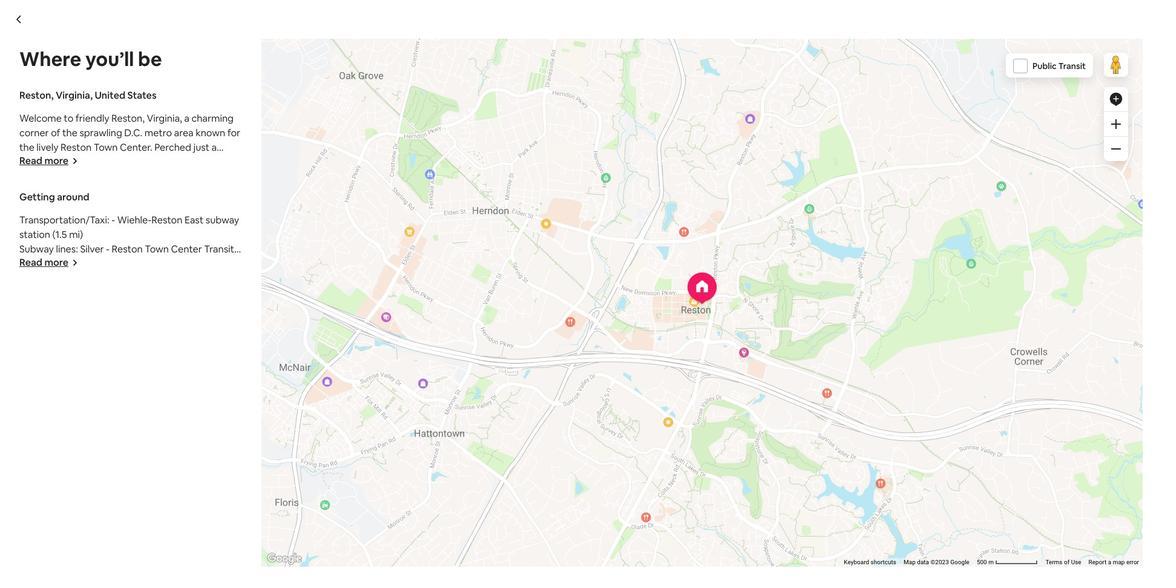 Task type: locate. For each thing, give the bounding box(es) containing it.
1 vertical spatial throw
[[238, 440, 264, 453]]

terms of use
[[819, 376, 855, 383], [1046, 559, 1082, 566]]

welcome inside where you'll be dialog
[[19, 112, 62, 125]]

terms for terms of use link related to report a map error link related to google map
showing 15 points of interest. region
[[819, 376, 836, 383]]

space inside where you'll be dialog
[[49, 272, 75, 285]]

0 vertical spatial up
[[785, 513, 796, 526]]

private up subway
[[19, 228, 51, 241]]

drag pegman onto the map to open street view image for google map
showing 15 points of interest. region
[[877, 107, 901, 131]]

0 vertical spatial read more
[[19, 154, 68, 167]]

1 horizontal spatial map
[[904, 559, 916, 566]]

addition up d.c.'s
[[526, 469, 563, 482]]

2 read from the top
[[19, 256, 42, 269]]

2 read more from the top
[[19, 256, 68, 269]]

mi) right the (1.5
[[69, 228, 83, 241]]

(0.5
[[53, 257, 69, 270]]

shortcuts inside where you'll be dialog
[[871, 559, 897, 566]]

restaurants, inside where you'll be dialog
[[172, 156, 225, 168]]

1 vertical spatial greet
[[238, 469, 264, 482]]

more right show
[[265, 478, 289, 490]]

1 read more from the top
[[19, 154, 68, 167]]

m for 500 m button associated with terms of use link related to report a map error link related to google map
showing 15 points of interest. region
[[762, 376, 767, 383]]

read more for transportation/taxi:  -  wiehle-reston east subway station (1.5 mi)
[[19, 256, 68, 269]]

welcome to friendly reston, virginia, a charming corner of the sprawling d.c. metro area known for the lively reston town center. perched just a stone's throw from a slew of great restaurants, upscale shopping, and convenient essentials, this modern building has it all.
[[19, 112, 240, 197], [238, 426, 909, 453]]

google inside where you'll be dialog
[[951, 559, 970, 566]]

appliances
[[827, 527, 875, 540]]

shortcuts for report a map error link inside the where you'll be dialog's keyboard shortcuts button
[[871, 559, 897, 566]]

0 vertical spatial area
[[174, 127, 194, 139]]

day inside where you'll be dialog
[[127, 214, 143, 226]]

zoom out image
[[1112, 144, 1122, 154]]

report a map error link inside where you'll be dialog
[[1089, 559, 1140, 566]]

0 vertical spatial corner
[[19, 127, 49, 139]]

1 horizontal spatial wood
[[740, 469, 766, 482]]

really down 12051
[[89, 272, 113, 285]]

light, up are
[[312, 484, 334, 496]]

unpack
[[19, 286, 53, 299], [585, 484, 619, 496]]

essentials,
[[172, 170, 218, 183], [565, 440, 610, 453]]

0 vertical spatial all.
[[120, 185, 132, 197]]

sprawling inside where you'll be dialog
[[80, 127, 122, 139]]

2 read more button from the top
[[19, 256, 78, 269]]

terms of use link inside where you'll be dialog
[[1046, 559, 1082, 566]]

town inside transportation/taxi:  -  wiehle-reston east subway station (1.5 mi) subway lines: silver  - reston town center transit station (0.5 mi)  12051 bellmont dr, reston, va 20190  -
[[145, 243, 169, 256]]

day up bellmont
[[127, 214, 143, 226]]

1 read from the top
[[19, 154, 42, 167]]

©2023 inside where you'll be dialog
[[931, 559, 949, 566]]

0 vertical spatial modern
[[19, 185, 55, 197]]

terms of use inside where you'll be dialog
[[1046, 559, 1082, 566]]

google image
[[241, 368, 281, 384], [265, 551, 305, 567]]

end up 12051
[[86, 243, 104, 256]]

greet inside where you'll be dialog
[[19, 214, 45, 226]]

0 vertical spatial welcome
[[19, 112, 62, 125]]

read up getting
[[19, 154, 42, 167]]

data for report a map error link related to google map
showing 15 points of interest. region
[[690, 376, 702, 383]]

light, down center at top left
[[153, 257, 175, 270]]

read more button down subway
[[19, 256, 78, 269]]

1 vertical spatial more
[[44, 256, 68, 269]]

1 read more button from the top
[[19, 154, 78, 167]]

from up show more 'button'
[[266, 440, 288, 453]]

0 vertical spatial perched
[[155, 141, 191, 154]]

while! up attractions,
[[668, 484, 694, 496]]

your up center at top left
[[169, 214, 189, 226]]

m
[[762, 376, 767, 383], [989, 559, 994, 566]]

addition
[[109, 228, 145, 241], [526, 469, 563, 482]]

quartz up appetite. at bottom right
[[821, 469, 852, 482]]

data
[[690, 376, 702, 383], [918, 559, 930, 566]]

0 vertical spatial natural
[[120, 257, 151, 270]]

wood up work
[[740, 469, 766, 482]]

light, inside where you'll be dialog
[[153, 257, 175, 270]]

error inside where you'll be dialog
[[1127, 559, 1140, 566]]

0 horizontal spatial center.
[[120, 141, 152, 154]]

1 horizontal spatial 500 m button
[[974, 558, 1043, 567]]

where for reston,
[[238, 62, 279, 79]]

kitchen
[[536, 527, 569, 540]]

1 vertical spatial slew
[[297, 440, 317, 453]]

1 horizontal spatial m
[[989, 559, 994, 566]]

d.c.'s
[[536, 513, 560, 526]]

0 horizontal spatial feel
[[160, 272, 177, 285]]

day up filled at bottom left
[[345, 469, 361, 482]]

google map
showing 15 points of interest. region
[[199, 83, 974, 394]]

c
[[900, 542, 905, 555]]

public inside where you'll be dialog
[[1033, 61, 1057, 71]]

find up meal.
[[679, 469, 696, 482]]

1 vertical spatial keyboard
[[844, 559, 870, 566]]

1 horizontal spatial report a map error link
[[1089, 559, 1140, 566]]

google map
showing 20 points of interest. region
[[170, 0, 1163, 586]]

stove,
[[400, 542, 427, 555]]

slew up wiehle-
[[113, 156, 133, 168]]

up
[[785, 513, 796, 526], [614, 527, 625, 540]]

0 vertical spatial throw
[[53, 156, 79, 168]]

reston, inside transportation/taxi:  -  wiehle-reston east subway station (1.5 mi) subway lines: silver  - reston town center transit station (0.5 mi)  12051 bellmont dr, reston, va 20190  -
[[171, 257, 204, 270]]

this inside where you'll be dialog
[[220, 170, 236, 183]]

mattress, up attractions,
[[610, 469, 652, 482]]

0 vertical spatial building
[[57, 185, 92, 197]]

your inside where you'll be dialog
[[169, 214, 189, 226]]

500 m for report a map error link inside the where you'll be dialog
[[977, 559, 996, 566]]

feel
[[160, 272, 177, 285], [525, 484, 542, 496]]

reston
[[61, 141, 92, 154], [152, 214, 183, 226], [112, 243, 143, 256], [719, 426, 750, 438]]

0 horizontal spatial it
[[112, 185, 118, 197]]

read
[[19, 154, 42, 167], [19, 256, 42, 269]]

0 horizontal spatial be
[[138, 47, 162, 71]]

error for report a map error link inside the where you'll be dialog
[[1127, 559, 1140, 566]]

0 vertical spatial keyboard
[[617, 376, 642, 383]]

1 vertical spatial at
[[544, 484, 553, 496]]

home. up most
[[555, 484, 583, 496]]

wood up bellmont
[[106, 243, 131, 256]]

read more down subway
[[19, 256, 68, 269]]

0 vertical spatial mattress,
[[193, 228, 234, 241]]

0 vertical spatial at
[[179, 272, 188, 285]]

for inside where you'll be dialog
[[228, 127, 240, 139]]

0 horizontal spatial stone's
[[19, 156, 51, 168]]

furnishings, up an
[[768, 469, 819, 482]]

while! down 12051
[[102, 286, 128, 299]]

1 horizontal spatial slew
[[297, 440, 317, 453]]

report
[[862, 376, 880, 383], [1089, 559, 1107, 566]]

really
[[89, 272, 113, 285], [455, 484, 478, 496]]

m inside where you'll be dialog
[[989, 559, 994, 566]]

read more for welcome to friendly reston, virginia, a charming corner of the sprawling d.c. metro area known for the lively reston town center. perched just a stone's throw from a slew of great restaurants, upscale shopping, and convenient essentials, this modern building has it all.
[[19, 154, 68, 167]]

space down (0.5 at the top left of the page
[[49, 272, 75, 285]]

keyboard shortcuts inside where you'll be dialog
[[844, 559, 897, 566]]

be inside dialog
[[138, 47, 162, 71]]

stay down 12051
[[74, 286, 93, 299]]

plush inside where you'll be dialog
[[167, 228, 190, 241]]

more up 'getting around'
[[44, 154, 68, 167]]

hosted by global luxury suites
[[286, 552, 476, 569]]

upscale inside where you'll be dialog
[[19, 170, 54, 183]]

freezer,
[[329, 542, 363, 555]]

500
[[750, 376, 760, 383], [977, 559, 988, 566]]

if
[[854, 513, 860, 526]]

read more button for welcome to friendly reston, virginia, a charming corner of the sprawling d.c. metro area known for the lively reston town center. perched just a stone's throw from a slew of great restaurants, upscale shopping, and convenient essentials, this modern building has it all.
[[19, 154, 78, 167]]

home. down va
[[190, 272, 218, 285]]

20190
[[19, 272, 46, 285]]

©2023 for google map
showing 20 points of interest. region
[[931, 559, 949, 566]]

0 horizontal spatial keyboard
[[617, 376, 642, 383]]

wood
[[106, 243, 131, 256], [740, 469, 766, 482]]

terms of use for google map
showing 20 points of interest. region
[[1046, 559, 1082, 566]]

1 vertical spatial sprawling
[[514, 426, 557, 438]]

up right whip
[[614, 527, 625, 540]]

report inside where you'll be dialog
[[1089, 559, 1107, 566]]

stay up attractions,
[[640, 484, 659, 496]]

2 horizontal spatial transit
[[1059, 61, 1086, 71]]

to
[[64, 112, 73, 125], [148, 228, 157, 241], [77, 272, 87, 285], [282, 426, 292, 438], [565, 469, 575, 482], [443, 484, 452, 496]]

at up size
[[263, 527, 272, 540]]

1 horizontal spatial restaurants,
[[357, 440, 410, 453]]

make inside where you'll be dialog
[[115, 272, 139, 285]]

map inside where you'll be dialog
[[904, 559, 916, 566]]

quartz up va
[[186, 243, 217, 256]]

0 horizontal spatial great
[[146, 156, 170, 168]]

unpack up popular
[[585, 484, 619, 496]]

addition down wiehle-
[[109, 228, 145, 241]]

subway
[[206, 214, 239, 226]]

read more
[[19, 154, 68, 167], [19, 256, 68, 269]]

mattress, down the subway
[[193, 228, 234, 241]]

2 vertical spatial transit
[[204, 243, 234, 256]]

chef's
[[507, 527, 534, 540]]

greet up station
[[19, 214, 45, 226]]

- left wiehle-
[[112, 214, 115, 226]]

greet the beautiful d.c. day from your quiet, private bedroom. in addition to a plush mattress, you'll find high-end wood furnishings, quartz countertops, plenty of natural light, and ample closet space to really make you feel at home. unpack and stay a while!
[[19, 214, 234, 299], [238, 469, 911, 496]]

where you'll be
[[19, 47, 162, 71], [238, 62, 332, 79]]

plenty up "whether"
[[238, 484, 265, 496]]

map data ©2023 google inside where you'll be dialog
[[904, 559, 970, 566]]

read more button for transportation/taxi:  -  wiehle-reston east subway station (1.5 mi)
[[19, 256, 78, 269]]

0 horizontal spatial mattress,
[[193, 228, 234, 241]]

while! inside where you'll be dialog
[[102, 286, 128, 299]]

keyboard shortcuts
[[617, 376, 670, 383], [844, 559, 897, 566]]

closet inside where you'll be dialog
[[19, 272, 47, 285]]

500 inside where you'll be dialog
[[977, 559, 988, 566]]

0 vertical spatial it
[[112, 185, 118, 197]]

more
[[44, 154, 68, 167], [44, 256, 68, 269], [265, 478, 289, 490]]

0 horizontal spatial upscale
[[19, 170, 54, 183]]

premium
[[721, 527, 761, 540]]

0 horizontal spatial quartz
[[186, 243, 217, 256]]

500 m inside where you'll be dialog
[[977, 559, 996, 566]]

it inside where you'll be dialog
[[112, 185, 118, 197]]

beautiful down around
[[65, 214, 104, 226]]

with up take
[[364, 513, 384, 526]]

virginia,
[[56, 89, 93, 102], [147, 112, 182, 125], [274, 403, 311, 415], [365, 426, 400, 438]]

keyboard inside where you'll be dialog
[[844, 559, 870, 566]]

·
[[778, 32, 780, 42]]

0 vertical spatial just
[[194, 141, 210, 154]]

0 horizontal spatial corner
[[19, 127, 49, 139]]

1 vertical spatial google
[[951, 559, 970, 566]]

feel down dr,
[[160, 272, 177, 285]]

building
[[57, 185, 92, 197], [668, 440, 704, 453]]

charming inside where you'll be dialog
[[192, 112, 234, 125]]

0 horizontal spatial this
[[220, 170, 236, 183]]

feel up d.c.'s
[[525, 484, 542, 496]]

perched
[[155, 141, 191, 154], [813, 426, 849, 438]]

countertops, down subway
[[19, 257, 77, 270]]

countertops, up casual
[[854, 469, 911, 482]]

unpack down 20190
[[19, 286, 53, 299]]

0 vertical spatial end
[[86, 243, 104, 256]]

drag pegman onto the map to open street view image up add a place to the map icon
[[1105, 53, 1129, 77]]

has
[[94, 185, 110, 197], [706, 440, 721, 453]]

filled
[[340, 513, 362, 526]]

throw inside where you'll be dialog
[[53, 156, 79, 168]]

bedroom.
[[53, 228, 97, 241], [470, 469, 514, 482]]

at down center at top left
[[179, 272, 188, 285]]

a
[[184, 112, 190, 125], [212, 141, 217, 154], [105, 156, 111, 168], [159, 228, 165, 241], [95, 286, 100, 299], [881, 376, 885, 383], [403, 426, 408, 438], [870, 426, 875, 438], [290, 440, 295, 453], [577, 469, 582, 482], [661, 484, 666, 496], [862, 513, 867, 526], [627, 527, 633, 540], [238, 542, 243, 555], [1109, 559, 1112, 566]]

1 vertical spatial while!
[[668, 484, 694, 496]]

in up the silver
[[99, 228, 107, 241]]

include
[[877, 527, 909, 540]]

sprawling
[[80, 127, 122, 139], [514, 426, 557, 438]]

unpack inside where you'll be dialog
[[19, 286, 53, 299]]

0 horizontal spatial quiet,
[[191, 214, 216, 226]]

- right 20190
[[48, 272, 52, 285]]

0 horizontal spatial all.
[[120, 185, 132, 197]]

1 vertical spatial upscale
[[412, 440, 446, 453]]

feel inside where you'll be dialog
[[160, 272, 177, 285]]

great inside where you'll be dialog
[[146, 156, 170, 168]]

report a map error inside where you'll be dialog
[[1089, 559, 1140, 566]]

read more button
[[19, 154, 78, 167], [19, 256, 78, 269]]

terms of use link
[[819, 376, 855, 383], [1046, 559, 1082, 566]]

bedroom. inside where you'll be dialog
[[53, 228, 97, 241]]

make up the or
[[480, 484, 505, 496]]

just inside where you'll be dialog
[[194, 141, 210, 154]]

mi) right (0.5 at the top left of the page
[[72, 257, 86, 270]]

drag pegman onto the map to open street view image
[[1105, 53, 1129, 77], [877, 107, 901, 131]]

in up tours
[[516, 469, 524, 482]]

home. inside where you'll be dialog
[[190, 272, 218, 285]]

day
[[127, 214, 143, 226], [345, 469, 361, 482]]

google image for google map
showing 15 points of interest. region
[[241, 368, 281, 384]]

you up tours
[[507, 484, 523, 496]]

where you'll be dialog
[[0, 0, 1163, 586]]

2 horizontal spatial your
[[387, 469, 407, 482]]

0 horizontal spatial throw
[[53, 156, 79, 168]]

1 vertical spatial space
[[414, 484, 441, 496]]

1 vertical spatial this
[[613, 440, 629, 453]]

welcome
[[19, 112, 62, 125], [238, 426, 280, 438]]

1 horizontal spatial google
[[951, 559, 970, 566]]

0 horizontal spatial your
[[169, 214, 189, 226]]

terms of use for google map
showing 15 points of interest. region
[[819, 376, 855, 383]]

cabinets,
[[684, 542, 724, 555]]

electric
[[365, 542, 398, 555]]

at up d.c.'s
[[544, 484, 553, 496]]

read for transportation/taxi:  -  wiehle-reston east subway station (1.5 mi)
[[19, 256, 42, 269]]

slew
[[113, 156, 133, 168], [297, 440, 317, 453]]

while!
[[102, 286, 128, 299], [668, 484, 694, 496]]

your stay location, map pin image
[[562, 208, 591, 239], [688, 273, 717, 304]]

united inside where you'll be dialog
[[95, 89, 125, 102]]

500 m button inside where you'll be dialog
[[974, 558, 1043, 567]]

size
[[262, 542, 279, 555]]

space up "family"
[[414, 484, 441, 496]]

quiet, up meetings,
[[409, 469, 435, 482]]

at
[[179, 272, 188, 285], [544, 484, 553, 496], [263, 527, 272, 540]]

ample down center at top left
[[196, 257, 224, 270]]

high-
[[64, 243, 86, 256], [698, 469, 721, 482]]

0 vertical spatial in
[[99, 228, 107, 241]]

0 horizontal spatial metro
[[145, 127, 172, 139]]

data inside where you'll be dialog
[[918, 559, 930, 566]]

0 horizontal spatial furnishings,
[[133, 243, 184, 256]]

find
[[44, 243, 62, 256], [679, 469, 696, 482]]

0 vertical spatial read
[[19, 154, 42, 167]]

report for report a map error link inside the where you'll be dialog
[[1089, 559, 1107, 566]]

known
[[196, 127, 225, 139], [631, 426, 660, 438]]

friendly
[[76, 112, 109, 125], [294, 426, 328, 438]]

1 horizontal spatial public
[[1033, 61, 1057, 71]]

this
[[220, 170, 236, 183], [613, 440, 629, 453]]

wood inside where you'll be dialog
[[106, 243, 131, 256]]

- right the silver
[[106, 243, 110, 256]]

find down the (1.5
[[44, 243, 62, 256]]

use inside where you'll be dialog
[[1072, 559, 1082, 566]]

learn more about the host, global luxury suites. image
[[238, 549, 276, 586], [238, 549, 276, 586]]

in inside where you'll be dialog
[[99, 228, 107, 241]]

with
[[364, 513, 384, 526], [820, 542, 839, 555]]

up left an
[[785, 513, 796, 526]]

drag pegman onto the map to open street view image up add a place to the map image
[[877, 107, 901, 131]]

-
[[112, 214, 115, 226], [106, 243, 110, 256], [48, 272, 52, 285]]

drawers
[[627, 542, 663, 555]]

your inside whether your days are filled with meetings, family visits, or tours of d.c.'s most popular attractions, you'll undoubtedly work up an appetite. if a casual night at home is in the cards, take advantage of the stunning chef's kitchen and whip up a delicious meal. the premium stainless steel appliances include a full-size fridge and freezer, electric stove, oven, microwave, and dishwasher. as for the drawers and cabinets, they're fully stocked with the essential c
[[279, 513, 299, 526]]

you inside dialog
[[141, 272, 158, 285]]

furnishings,
[[133, 243, 184, 256], [768, 469, 819, 482]]

closet up meetings,
[[385, 484, 412, 496]]

1 horizontal spatial beautiful
[[283, 469, 323, 482]]

1 vertical spatial home.
[[555, 484, 583, 496]]

natural left dr,
[[120, 257, 151, 270]]

1 vertical spatial map data ©2023 google
[[904, 559, 970, 566]]

map inside where you'll be dialog
[[1113, 559, 1126, 566]]

from up take
[[363, 469, 385, 482]]

0 horizontal spatial perched
[[155, 141, 191, 154]]

high- up the undoubtedly at the bottom right of page
[[698, 469, 721, 482]]

you down dr,
[[141, 272, 158, 285]]

0 vertical spatial center.
[[120, 141, 152, 154]]

building inside where you'll be dialog
[[57, 185, 92, 197]]

1 horizontal spatial make
[[480, 484, 505, 496]]

read more up getting
[[19, 154, 68, 167]]

slew up show more 'button'
[[297, 440, 317, 453]]

home.
[[190, 272, 218, 285], [555, 484, 583, 496]]

at inside whether your days are filled with meetings, family visits, or tours of d.c.'s most popular attractions, you'll undoubtedly work up an appetite. if a casual night at home is in the cards, take advantage of the stunning chef's kitchen and whip up a delicious meal. the premium stainless steel appliances include a full-size fridge and freezer, electric stove, oven, microwave, and dishwasher. as for the drawers and cabinets, they're fully stocked with the essential c
[[263, 527, 272, 540]]

keyboard for google map
showing 15 points of interest. region
[[617, 376, 642, 383]]

casual
[[870, 513, 897, 526]]

©2023 for google map
showing 15 points of interest. region
[[704, 376, 722, 383]]

0 vertical spatial friendly
[[76, 112, 109, 125]]

whip
[[590, 527, 612, 540]]

1 horizontal spatial quiet,
[[409, 469, 435, 482]]

1 horizontal spatial 500 m
[[977, 559, 996, 566]]

0 horizontal spatial really
[[89, 272, 113, 285]]

center.
[[120, 141, 152, 154], [778, 426, 810, 438]]

where you'll be inside dialog
[[19, 47, 162, 71]]

perched inside where you'll be dialog
[[155, 141, 191, 154]]

countertops,
[[19, 257, 77, 270], [854, 469, 911, 482]]

high- inside where you'll be dialog
[[64, 243, 86, 256]]

map for google map
showing 20 points of interest. region
[[904, 559, 916, 566]]

0 horizontal spatial end
[[86, 243, 104, 256]]

modern inside where you'll be dialog
[[19, 185, 55, 197]]

0 vertical spatial town
[[94, 141, 118, 154]]

1 horizontal spatial has
[[706, 440, 721, 453]]

terms of use link for report a map error link related to google map
showing 15 points of interest. region
[[819, 376, 855, 383]]

high- up (0.5 at the top left of the page
[[64, 243, 86, 256]]

read more button up 'getting around'
[[19, 154, 78, 167]]

lively inside where you'll be dialog
[[37, 141, 59, 154]]

tours
[[499, 513, 522, 526]]

1 vertical spatial in
[[516, 469, 524, 482]]

1 vertical spatial bedroom.
[[470, 469, 514, 482]]

private inside where you'll be dialog
[[19, 228, 51, 241]]

bedroom. up the or
[[470, 469, 514, 482]]

your up meetings,
[[387, 469, 407, 482]]

2 vertical spatial your
[[279, 513, 299, 526]]

1 vertical spatial find
[[679, 469, 696, 482]]

0 vertical spatial read more button
[[19, 154, 78, 167]]

visits,
[[461, 513, 485, 526]]

greet the beautiful d.c. day from your quiet, private bedroom. in addition to a plush mattress, you'll find high-end wood furnishings, quartz countertops, plenty of natural light, and ample closet space to really make you feel at home. unpack and stay a while! inside where you'll be dialog
[[19, 214, 234, 299]]

plush up popular
[[584, 469, 608, 482]]

throw up show
[[238, 440, 264, 453]]

private up "family"
[[437, 469, 468, 482]]

greet up "whether"
[[238, 469, 264, 482]]

your stay location, map pin image inside google map
showing 15 points of interest. region
[[562, 208, 591, 239]]

0 vertical spatial high-
[[64, 243, 86, 256]]

1 vertical spatial use
[[1072, 559, 1082, 566]]

quiet, up center at top left
[[191, 214, 216, 226]]

it
[[112, 185, 118, 197], [723, 440, 729, 453]]

you'll
[[85, 47, 134, 71], [282, 62, 314, 79], [19, 243, 42, 256], [654, 469, 677, 482], [677, 513, 699, 526]]

countertops, inside where you'll be dialog
[[19, 257, 77, 270]]

modern
[[19, 185, 55, 197], [631, 440, 666, 453]]

throw
[[53, 156, 79, 168], [238, 440, 264, 453]]

natural up 'days' in the left bottom of the page
[[279, 484, 310, 496]]

natural
[[120, 257, 151, 270], [279, 484, 310, 496]]

make down bellmont
[[115, 272, 139, 285]]

plush up center at top left
[[167, 228, 190, 241]]

beautiful up 'days' in the left bottom of the page
[[283, 469, 323, 482]]

0 horizontal spatial beautiful
[[65, 214, 104, 226]]

where inside dialog
[[19, 47, 81, 71]]

days
[[301, 513, 322, 526]]

really up visits, at the bottom left
[[455, 484, 478, 496]]

0 horizontal spatial reston, virginia, united states
[[19, 89, 157, 102]]

terms inside where you'll be dialog
[[1046, 559, 1063, 566]]

500 for terms of use link related to report a map error link related to google map
showing 15 points of interest. region
[[750, 376, 760, 383]]

0 horizontal spatial has
[[94, 185, 110, 197]]

1 vertical spatial really
[[455, 484, 478, 496]]

more down the 'lines:'
[[44, 256, 68, 269]]

united
[[95, 89, 125, 102], [313, 403, 344, 415]]

1 horizontal spatial unpack
[[585, 484, 619, 496]]

where
[[19, 47, 81, 71], [238, 62, 279, 79]]

your up home at left bottom
[[279, 513, 299, 526]]

slew inside where you'll be dialog
[[113, 156, 133, 168]]

(1.5
[[52, 228, 67, 241]]

work
[[760, 513, 783, 526]]

1 horizontal spatial find
[[679, 469, 696, 482]]

mattress,
[[193, 228, 234, 241], [610, 469, 652, 482]]

stay inside where you'll be dialog
[[74, 286, 93, 299]]

0 vertical spatial sprawling
[[80, 127, 122, 139]]

ample up filled at bottom left
[[355, 484, 383, 496]]

throw up around
[[53, 156, 79, 168]]

google image for google map
showing 20 points of interest. region
[[265, 551, 305, 567]]

convenient inside where you'll be dialog
[[121, 170, 170, 183]]

bedroom. up the 'lines:'
[[53, 228, 97, 241]]

corner inside where you'll be dialog
[[19, 127, 49, 139]]

0 horizontal spatial addition
[[109, 228, 145, 241]]

furnishings, up dr,
[[133, 243, 184, 256]]

closet down station
[[19, 272, 47, 285]]

public transit
[[1033, 61, 1086, 71], [806, 115, 859, 126]]

has inside where you'll be dialog
[[94, 185, 110, 197]]

0 vertical spatial stay
[[74, 286, 93, 299]]

1 vertical spatial greet the beautiful d.c. day from your quiet, private bedroom. in addition to a plush mattress, you'll find high-end wood furnishings, quartz countertops, plenty of natural light, and ample closet space to really make you feel at home. unpack and stay a while!
[[238, 469, 911, 496]]

read down subway
[[19, 256, 42, 269]]

with down steel
[[820, 542, 839, 555]]

plenty down the silver
[[79, 257, 107, 270]]

end up the undoubtedly at the bottom right of page
[[721, 469, 738, 482]]

2 vertical spatial more
[[265, 478, 289, 490]]

for
[[228, 127, 240, 139], [662, 426, 675, 438], [594, 542, 607, 555]]

0 vertical spatial google image
[[241, 368, 281, 384]]



Task type: describe. For each thing, give the bounding box(es) containing it.
0 vertical spatial transit
[[1059, 61, 1086, 71]]

500 for terms of use link within where you'll be dialog
[[977, 559, 988, 566]]

500 m button for terms of use link related to report a map error link related to google map
showing 15 points of interest. region
[[746, 375, 815, 384]]

keyboard shortcuts button for report a map error link related to google map
showing 15 points of interest. region
[[617, 375, 670, 384]]

whether your days are filled with meetings, family visits, or tours of d.c.'s most popular attractions, you'll undoubtedly work up an appetite. if a casual night at home is in the cards, take advantage of the stunning chef's kitchen and whip up a delicious meal. the premium stainless steel appliances include a full-size fridge and freezer, electric stove, oven, microwave, and dishwasher. as for the drawers and cabinets, they're fully stocked with the essential c
[[238, 513, 909, 555]]

bellmont
[[114, 257, 154, 270]]

keyboard for google map
showing 20 points of interest. region
[[844, 559, 870, 566]]

metro inside where you'll be dialog
[[145, 127, 172, 139]]

area inside where you'll be dialog
[[174, 127, 194, 139]]

popular
[[587, 513, 621, 526]]

0 horizontal spatial town
[[94, 141, 118, 154]]

stainless
[[763, 527, 801, 540]]

in
[[310, 527, 318, 540]]

advantage
[[388, 527, 435, 540]]

1 horizontal spatial plush
[[584, 469, 608, 482]]

1 horizontal spatial shopping,
[[448, 440, 492, 453]]

report for report a map error link related to google map
showing 15 points of interest. region
[[862, 376, 880, 383]]

find inside where you'll be dialog
[[44, 243, 62, 256]]

1 horizontal spatial countertops,
[[854, 469, 911, 482]]

states inside where you'll be dialog
[[128, 89, 157, 102]]

your stay location, map pin image inside google map
showing 20 points of interest. region
[[688, 273, 717, 304]]

really inside where you'll be dialog
[[89, 272, 113, 285]]

undoubtedly
[[701, 513, 758, 526]]

1 vertical spatial welcome to friendly reston, virginia, a charming corner of the sprawling d.c. metro area known for the lively reston town center. perched just a stone's throw from a slew of great restaurants, upscale shopping, and convenient essentials, this modern building has it all.
[[238, 426, 909, 453]]

station
[[19, 228, 50, 241]]

1 horizontal spatial with
[[820, 542, 839, 555]]

welcome to friendly reston, virginia, a charming corner of the sprawling d.c. metro area known for the lively reston town center. perched just a stone's throw from a slew of great restaurants, upscale shopping, and convenient essentials, this modern building has it all. inside where you'll be dialog
[[19, 112, 240, 197]]

hosted
[[286, 552, 331, 569]]

transportation/taxi:
[[19, 214, 109, 226]]

1 horizontal spatial it
[[723, 440, 729, 453]]

1 horizontal spatial light,
[[312, 484, 334, 496]]

keyboard shortcuts button for report a map error link inside the where you'll be dialog
[[844, 558, 897, 567]]

1 horizontal spatial throw
[[238, 440, 264, 453]]

where you'll be for virginia,
[[238, 62, 332, 79]]

report a map error link for google map
showing 20 points of interest. region
[[1089, 559, 1140, 566]]

steel
[[803, 527, 825, 540]]

be for around
[[138, 47, 162, 71]]

appetite.
[[811, 513, 852, 526]]

transportation/taxi:  -  wiehle-reston east subway station (1.5 mi) subway lines: silver  - reston town center transit station (0.5 mi)  12051 bellmont dr, reston, va 20190  -
[[19, 214, 239, 285]]

1 vertical spatial all.
[[731, 440, 743, 453]]

for inside whether your days are filled with meetings, family visits, or tours of d.c.'s most popular attractions, you'll undoubtedly work up an appetite. if a casual night at home is in the cards, take advantage of the stunning chef's kitchen and whip up a delicious meal. the premium stainless steel appliances include a full-size fridge and freezer, electric stove, oven, microwave, and dishwasher. as for the drawers and cabinets, they're fully stocked with the essential c
[[594, 542, 607, 555]]

1 horizontal spatial upscale
[[412, 440, 446, 453]]

1 vertical spatial modern
[[631, 440, 666, 453]]

1 vertical spatial transit
[[832, 115, 859, 126]]

1 horizontal spatial furnishings,
[[768, 469, 819, 482]]

cards,
[[337, 527, 364, 540]]

where for getting
[[19, 47, 81, 71]]

report a map error link for google map
showing 15 points of interest. region
[[862, 376, 912, 383]]

center. inside where you'll be dialog
[[120, 141, 152, 154]]

beautiful inside where you'll be dialog
[[65, 214, 104, 226]]

wiehle-
[[117, 214, 152, 226]]

1 vertical spatial for
[[662, 426, 675, 438]]

1 horizontal spatial quartz
[[821, 469, 852, 482]]

1 vertical spatial great
[[331, 440, 355, 453]]

add a place to the map image
[[1109, 92, 1124, 107]]

4.46 · 13 reviews
[[762, 32, 817, 42]]

1 horizontal spatial stone's
[[877, 426, 909, 438]]

1 vertical spatial ample
[[355, 484, 383, 496]]

13
[[783, 32, 790, 42]]

where you'll be for around
[[19, 47, 162, 71]]

transit inside transportation/taxi:  -  wiehle-reston east subway station (1.5 mi) subway lines: silver  - reston town center transit station (0.5 mi)  12051 bellmont dr, reston, va 20190  -
[[204, 243, 234, 256]]

map for google map
showing 15 points of interest. region
[[677, 376, 689, 383]]

use for terms of use link within where you'll be dialog
[[1072, 559, 1082, 566]]

1 vertical spatial make
[[480, 484, 505, 496]]

1 horizontal spatial plenty
[[238, 484, 265, 496]]

1 vertical spatial addition
[[526, 469, 563, 482]]

full-
[[245, 542, 262, 555]]

1 horizontal spatial -
[[106, 243, 110, 256]]

0 vertical spatial mi)
[[69, 228, 83, 241]]

are
[[324, 513, 338, 526]]

m for 500 m button within the where you'll be dialog
[[989, 559, 994, 566]]

1 vertical spatial wood
[[740, 469, 766, 482]]

1 horizontal spatial greet the beautiful d.c. day from your quiet, private bedroom. in addition to a plush mattress, you'll find high-end wood furnishings, quartz countertops, plenty of natural light, and ample closet space to really make you feel at home. unpack and stay a while!
[[238, 469, 911, 496]]

dr,
[[156, 257, 168, 270]]

0 vertical spatial with
[[364, 513, 384, 526]]

suites
[[439, 552, 476, 569]]

1 horizontal spatial essentials,
[[565, 440, 610, 453]]

map data ©2023 google for 500 m button within the where you'll be dialog
[[904, 559, 970, 566]]

1 horizontal spatial stay
[[640, 484, 659, 496]]

an
[[798, 513, 809, 526]]

quartz inside where you'll be dialog
[[186, 243, 217, 256]]

12051
[[88, 257, 112, 270]]

reston, virginia, united states inside where you'll be dialog
[[19, 89, 157, 102]]

dishwasher.
[[527, 542, 579, 555]]

va
[[206, 257, 218, 270]]

use for terms of use link related to report a map error link related to google map
showing 15 points of interest. region
[[844, 376, 855, 383]]

night
[[238, 527, 261, 540]]

read for welcome to friendly reston, virginia, a charming corner of the sprawling d.c. metro area known for the lively reston town center. perched just a stone's throw from a slew of great restaurants, upscale shopping, and convenient essentials, this modern building has it all.
[[19, 154, 42, 167]]

public transit inside where you'll be dialog
[[1033, 61, 1086, 71]]

global
[[352, 552, 392, 569]]

1 vertical spatial closet
[[385, 484, 412, 496]]

show
[[238, 478, 263, 490]]

1 vertical spatial welcome
[[238, 426, 280, 438]]

they're
[[726, 542, 759, 555]]

1 vertical spatial charming
[[410, 426, 452, 438]]

meetings,
[[386, 513, 430, 526]]

1 vertical spatial you
[[507, 484, 523, 496]]

1 horizontal spatial known
[[631, 426, 660, 438]]

add a place to the map image
[[882, 146, 897, 161]]

1 horizontal spatial bedroom.
[[470, 469, 514, 482]]

1 vertical spatial mi)
[[72, 257, 86, 270]]

attractions,
[[623, 513, 675, 526]]

around
[[57, 191, 89, 203]]

0 horizontal spatial up
[[614, 527, 625, 540]]

natural inside where you'll be dialog
[[120, 257, 151, 270]]

1 horizontal spatial lively
[[695, 426, 717, 438]]

ample inside where you'll be dialog
[[196, 257, 224, 270]]

most
[[562, 513, 585, 526]]

friendly inside where you'll be dialog
[[76, 112, 109, 125]]

1 horizontal spatial greet
[[238, 469, 264, 482]]

known inside where you'll be dialog
[[196, 127, 225, 139]]

show more button
[[238, 478, 298, 490]]

fridge
[[281, 542, 308, 555]]

show more
[[238, 478, 289, 490]]

end inside where you'll be dialog
[[86, 243, 104, 256]]

reviews
[[791, 32, 817, 42]]

from up around
[[82, 156, 103, 168]]

station
[[19, 257, 51, 270]]

1 vertical spatial unpack
[[585, 484, 619, 496]]

the
[[702, 527, 719, 540]]

be for virginia,
[[316, 62, 332, 79]]

1 horizontal spatial metro
[[579, 426, 607, 438]]

terms of use link for report a map error link inside the where you'll be dialog
[[1046, 559, 1082, 566]]

take
[[366, 527, 386, 540]]

1 vertical spatial area
[[609, 426, 628, 438]]

you'll inside whether your days are filled with meetings, family visits, or tours of d.c.'s most popular attractions, you'll undoubtedly work up an appetite. if a casual night at home is in the cards, take advantage of the stunning chef's kitchen and whip up a delicious meal. the premium stainless steel appliances include a full-size fridge and freezer, electric stove, oven, microwave, and dishwasher. as for the drawers and cabinets, they're fully stocked with the essential c
[[677, 513, 699, 526]]

zoom in image
[[884, 174, 894, 183]]

1 vertical spatial public transit
[[806, 115, 859, 126]]

error for report a map error link related to google map
showing 15 points of interest. region
[[900, 376, 912, 383]]

drag pegman onto the map to open street view image for google map
showing 20 points of interest. region
[[1105, 53, 1129, 77]]

map data ©2023 google for 500 m button associated with terms of use link related to report a map error link related to google map
showing 15 points of interest. region
[[677, 376, 743, 383]]

silver
[[80, 243, 104, 256]]

1 vertical spatial day
[[345, 469, 361, 482]]

1 vertical spatial friendly
[[294, 426, 328, 438]]

1 vertical spatial high-
[[698, 469, 721, 482]]

1 vertical spatial natural
[[279, 484, 310, 496]]

plenty inside where you'll be dialog
[[79, 257, 107, 270]]

google for 500 m button associated with terms of use link related to report a map error link related to google map
showing 15 points of interest. region
[[724, 376, 743, 383]]

1 vertical spatial states
[[346, 403, 375, 415]]

report a map error for google map
showing 15 points of interest. region
[[862, 376, 912, 383]]

quiet, inside where you'll be dialog
[[191, 214, 216, 226]]

center
[[171, 243, 202, 256]]

home
[[274, 527, 300, 540]]

zoom out image
[[884, 199, 894, 208]]

all. inside where you'll be dialog
[[120, 185, 132, 197]]

stunning
[[466, 527, 505, 540]]

report a map error for google map
showing 20 points of interest. region
[[1089, 559, 1140, 566]]

delicious
[[635, 527, 674, 540]]

1 horizontal spatial corner
[[454, 426, 484, 438]]

1 horizontal spatial mattress,
[[610, 469, 652, 482]]

essential
[[859, 542, 898, 555]]

is
[[302, 527, 308, 540]]

microwave,
[[455, 542, 506, 555]]

oven,
[[429, 542, 453, 555]]

1 horizontal spatial up
[[785, 513, 796, 526]]

subway
[[19, 243, 54, 256]]

1 horizontal spatial united
[[313, 403, 344, 415]]

or
[[488, 513, 497, 526]]

shortcuts for report a map error link related to google map
showing 15 points of interest. region's keyboard shortcuts button
[[644, 376, 670, 383]]

east
[[185, 214, 204, 226]]

1 vertical spatial feel
[[525, 484, 542, 496]]

1 vertical spatial your
[[387, 469, 407, 482]]

1 horizontal spatial center.
[[778, 426, 810, 438]]

whether
[[238, 513, 277, 526]]

map for report a map error link inside the where you'll be dialog
[[1113, 559, 1126, 566]]

keyboard shortcuts for report a map error link inside the where you'll be dialog's keyboard shortcuts button
[[844, 559, 897, 566]]

as
[[581, 542, 592, 555]]

1 horizontal spatial reston, virginia, united states
[[238, 403, 375, 415]]

stone's inside where you'll be dialog
[[19, 156, 51, 168]]

1 vertical spatial building
[[668, 440, 704, 453]]

stocked
[[782, 542, 818, 555]]

2 horizontal spatial -
[[112, 214, 115, 226]]

500 m button for terms of use link within where you'll be dialog
[[974, 558, 1043, 567]]

2 vertical spatial -
[[48, 272, 52, 285]]

google for 500 m button within the where you'll be dialog
[[951, 559, 970, 566]]

fully
[[761, 542, 780, 555]]

keyboard shortcuts for report a map error link related to google map
showing 15 points of interest. region's keyboard shortcuts button
[[617, 376, 670, 383]]

data for report a map error link inside the where you'll be dialog
[[918, 559, 930, 566]]

furnishings, inside where you'll be dialog
[[133, 243, 184, 256]]

more for welcome to friendly reston, virginia, a charming corner of the sprawling d.c. metro area known for the lively reston town center. perched just a stone's throw from a slew of great restaurants, upscale shopping, and convenient essentials, this modern building has it all.
[[44, 154, 68, 167]]

4.46
[[762, 32, 777, 42]]

terms for terms of use link within where you'll be dialog
[[1046, 559, 1063, 566]]

lines:
[[56, 243, 78, 256]]

essentials, inside where you'll be dialog
[[172, 170, 218, 183]]

shopping, inside where you'll be dialog
[[56, 170, 99, 183]]

by
[[334, 552, 349, 569]]

1 vertical spatial just
[[852, 426, 868, 438]]

addition inside where you'll be dialog
[[109, 228, 145, 241]]

1 vertical spatial quiet,
[[409, 469, 435, 482]]

1 horizontal spatial convenient
[[513, 440, 563, 453]]

1 horizontal spatial private
[[437, 469, 468, 482]]

from left "east"
[[145, 214, 167, 226]]

meal.
[[676, 527, 700, 540]]

getting around
[[19, 191, 89, 203]]

map for report a map error link related to google map
showing 15 points of interest. region
[[886, 376, 898, 383]]

getting
[[19, 191, 55, 203]]

2 horizontal spatial town
[[752, 426, 776, 438]]

more for transportation/taxi:  -  wiehle-reston east subway station (1.5 mi)
[[44, 256, 68, 269]]

1 horizontal spatial perched
[[813, 426, 849, 438]]

zoom in image
[[1112, 119, 1122, 129]]

500 m for report a map error link related to google map
showing 15 points of interest. region
[[750, 376, 768, 383]]

family
[[432, 513, 459, 526]]

luxury
[[395, 552, 436, 569]]

0 horizontal spatial public
[[806, 115, 830, 126]]

1 horizontal spatial end
[[721, 469, 738, 482]]

at inside where you'll be dialog
[[179, 272, 188, 285]]

mattress, inside where you'll be dialog
[[193, 228, 234, 241]]

1 horizontal spatial sprawling
[[514, 426, 557, 438]]



Task type: vqa. For each thing, say whether or not it's contained in the screenshot.
the top 25
no



